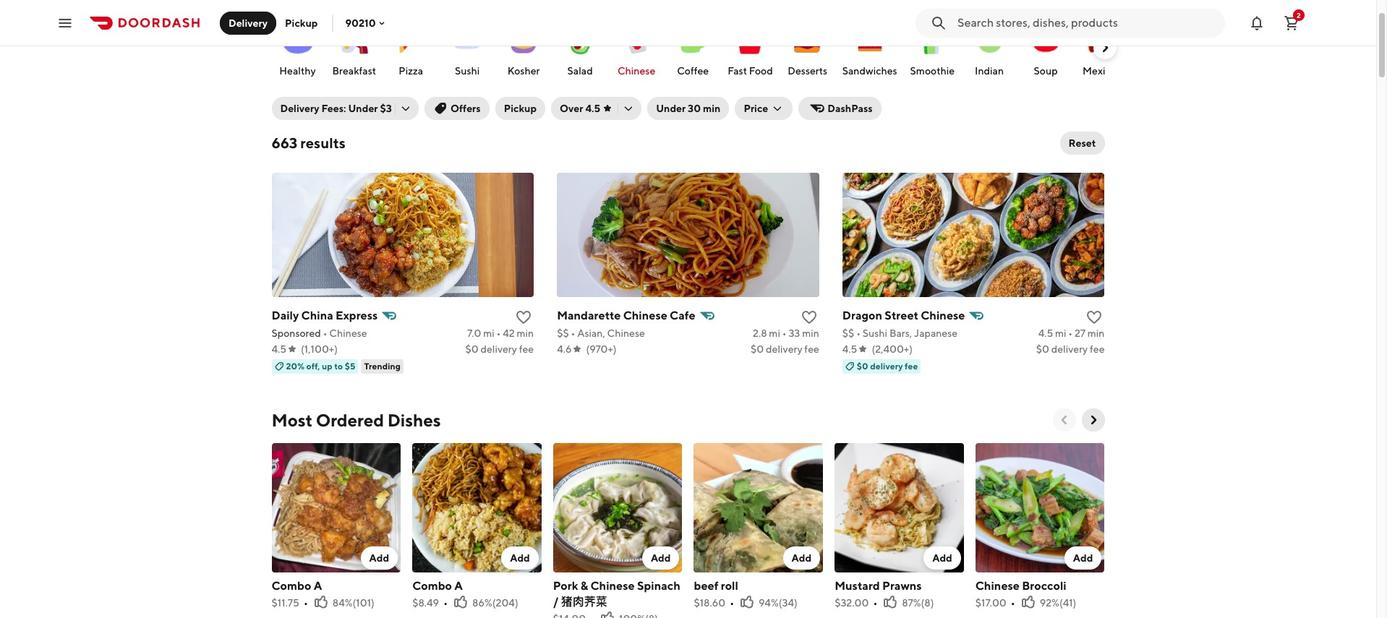 Task type: locate. For each thing, give the bounding box(es) containing it.
min right 42
[[517, 328, 534, 339]]

2 horizontal spatial $​0 delivery fee
[[1036, 344, 1105, 355]]

coffee
[[677, 65, 709, 77]]

min for dragon street chinese
[[1088, 328, 1105, 339]]

2 click to add this store to your saved list image from the left
[[800, 309, 818, 326]]

0 horizontal spatial mi
[[483, 328, 495, 339]]

add up 92%(41)
[[1073, 552, 1093, 564]]

add
[[369, 552, 389, 564], [510, 552, 530, 564], [651, 552, 671, 564], [792, 552, 812, 564], [932, 552, 952, 564], [1073, 552, 1093, 564]]

fees:
[[321, 103, 346, 114]]

$$ up 4.6
[[557, 328, 569, 339]]

most ordered dishes
[[272, 410, 441, 430]]

0 horizontal spatial combo a
[[272, 579, 322, 593]]

4.6
[[557, 344, 572, 355]]

1 combo from the left
[[272, 579, 311, 593]]

2 combo a from the left
[[412, 579, 463, 593]]

notification bell image
[[1248, 14, 1266, 31]]

pickup for the bottommost the pickup button
[[504, 103, 537, 114]]

7.0 mi • 42 min
[[467, 328, 534, 339]]

combo a
[[272, 579, 322, 593], [412, 579, 463, 593]]

2 $$ from the left
[[842, 328, 854, 339]]

$11.75
[[272, 597, 299, 609]]

$​0 delivery fee down 2.8 mi • 33 min
[[751, 344, 819, 355]]

combo a up $11.75 •
[[272, 579, 322, 593]]

$​0 down 7.0
[[465, 344, 478, 355]]

0 horizontal spatial sushi
[[455, 65, 480, 77]]

• left 33
[[782, 328, 787, 339]]

• left asian,
[[571, 328, 575, 339]]

chinese up over 4.5 button
[[618, 65, 655, 77]]

• down the chinese broccoli
[[1011, 597, 1015, 609]]

1 horizontal spatial pickup button
[[495, 97, 545, 120]]

click to add this store to your saved list image for express
[[515, 309, 532, 326]]

0 vertical spatial pickup button
[[276, 11, 326, 34]]

chinese down 'express'
[[329, 328, 367, 339]]

• for sponsored • chinese
[[323, 328, 327, 339]]

$5
[[345, 361, 355, 372]]

over 4.5
[[560, 103, 600, 114]]

3 $​0 from the left
[[1036, 344, 1049, 355]]

• for $32.00 •
[[873, 597, 877, 609]]

90210 button
[[345, 17, 387, 29]]

0 horizontal spatial $$
[[557, 328, 569, 339]]

(2,400+)
[[872, 344, 913, 355]]

next button of carousel image
[[1097, 41, 1112, 55]]

delivery for mandarette chinese cafe
[[766, 344, 802, 355]]

$11.75 •
[[272, 597, 308, 609]]

add up 94%(34)
[[792, 552, 812, 564]]

2
[[1297, 10, 1301, 19]]

42
[[503, 328, 515, 339]]

chinese left cafe
[[623, 309, 667, 323]]

delivery down '7.0 mi • 42 min'
[[480, 344, 517, 355]]

$​0 delivery fee for dragon street chinese
[[1036, 344, 1105, 355]]

1 $$ from the left
[[557, 328, 569, 339]]

1 click to add this store to your saved list image from the left
[[515, 309, 532, 326]]

0 horizontal spatial delivery
[[229, 17, 268, 29]]

3 mi from the left
[[1055, 328, 1066, 339]]

results
[[300, 135, 346, 151]]

min right 30
[[703, 103, 721, 114]]

$18.60 •
[[694, 597, 734, 609]]

mandarette chinese cafe
[[557, 309, 696, 323]]

• right $8.49
[[443, 597, 448, 609]]

fee
[[519, 344, 534, 355], [804, 344, 819, 355], [1090, 344, 1105, 355], [905, 361, 918, 372]]

0 vertical spatial sushi
[[455, 65, 480, 77]]

add up spinach
[[651, 552, 671, 564]]

delivery down 4.5 mi • 27 min on the right bottom
[[1051, 344, 1088, 355]]

2 $​0 delivery fee from the left
[[751, 344, 819, 355]]

mi left 27
[[1055, 328, 1066, 339]]

1 horizontal spatial mi
[[769, 328, 780, 339]]

daily
[[272, 309, 299, 323]]

86%(204)
[[472, 597, 518, 609]]

pickup button up healthy
[[276, 11, 326, 34]]

delivery button
[[220, 11, 276, 34]]

spinach
[[637, 579, 680, 593]]

1 horizontal spatial sushi
[[863, 328, 887, 339]]

sponsored
[[272, 328, 321, 339]]

mi for dragon street chinese
[[1055, 328, 1066, 339]]

$$ for mandarette
[[557, 328, 569, 339]]

next button of carousel image
[[1086, 413, 1100, 427]]

• for $11.75 •
[[304, 597, 308, 609]]

92%(41)
[[1040, 597, 1076, 609]]

0 horizontal spatial under
[[348, 103, 378, 114]]

1 horizontal spatial $$
[[842, 328, 854, 339]]

mi for mandarette chinese cafe
[[769, 328, 780, 339]]

2 horizontal spatial mi
[[1055, 328, 1066, 339]]

pickup button down kosher
[[495, 97, 545, 120]]

over
[[560, 103, 583, 114]]

4.5
[[585, 103, 600, 114], [1038, 328, 1053, 339], [272, 344, 286, 355], [842, 344, 857, 355]]

reset button
[[1060, 132, 1105, 155]]

2 $​0 from the left
[[751, 344, 764, 355]]

chinese inside pork & chinese spinach / 猪肉荠菜
[[590, 579, 635, 593]]

• right $11.75
[[304, 597, 308, 609]]

delivery
[[480, 344, 517, 355], [766, 344, 802, 355], [1051, 344, 1088, 355], [870, 361, 903, 372]]

1 horizontal spatial under
[[656, 103, 686, 114]]

delivery
[[229, 17, 268, 29], [280, 103, 319, 114]]

combo a for $8.49
[[412, 579, 463, 593]]

under left the $3
[[348, 103, 378, 114]]

click to add this store to your saved list image up '7.0 mi • 42 min'
[[515, 309, 532, 326]]

chinese right &
[[590, 579, 635, 593]]

mi
[[483, 328, 495, 339], [769, 328, 780, 339], [1055, 328, 1066, 339]]

1 $​0 delivery fee from the left
[[465, 344, 534, 355]]

2 a from the left
[[454, 579, 463, 593]]

broccoli
[[1022, 579, 1067, 593]]

$0 delivery fee
[[857, 361, 918, 372]]

3 $​0 delivery fee from the left
[[1036, 344, 1105, 355]]

delivery inside button
[[229, 17, 268, 29]]

pickup down kosher
[[504, 103, 537, 114]]

mustard prawns
[[835, 579, 922, 593]]

chinese up $17.00 •
[[975, 579, 1020, 593]]

$​0 delivery fee down '7.0 mi • 42 min'
[[465, 344, 534, 355]]

fee down 4.5 mi • 27 min on the right bottom
[[1090, 344, 1105, 355]]

pickup button
[[276, 11, 326, 34], [495, 97, 545, 120]]

min for mandarette chinese cafe
[[802, 328, 819, 339]]

under left 30
[[656, 103, 686, 114]]

0 horizontal spatial pickup button
[[276, 11, 326, 34]]

fee for express
[[519, 344, 534, 355]]

1 horizontal spatial combo
[[412, 579, 452, 593]]

1 vertical spatial delivery
[[280, 103, 319, 114]]

1 horizontal spatial $​0 delivery fee
[[751, 344, 819, 355]]

breakfast
[[332, 65, 376, 77]]

min right 33
[[802, 328, 819, 339]]

$​0 down '2.8'
[[751, 344, 764, 355]]

add up 87%(8)
[[932, 552, 952, 564]]

street
[[885, 309, 919, 323]]

4.5 up $0
[[842, 344, 857, 355]]

1 combo a from the left
[[272, 579, 322, 593]]

ordered
[[316, 410, 384, 430]]

1 $​0 from the left
[[465, 344, 478, 355]]

desserts
[[788, 65, 827, 77]]

sushi down dragon
[[863, 328, 887, 339]]

mi right 7.0
[[483, 328, 495, 339]]

•
[[323, 328, 327, 339], [497, 328, 501, 339], [571, 328, 575, 339], [782, 328, 787, 339], [856, 328, 861, 339], [1068, 328, 1073, 339], [304, 597, 308, 609], [443, 597, 448, 609], [730, 597, 734, 609], [873, 597, 877, 609], [1011, 597, 1015, 609]]

combo up $11.75 •
[[272, 579, 311, 593]]

trending
[[364, 361, 401, 372]]

0 horizontal spatial click to add this store to your saved list image
[[515, 309, 532, 326]]

delivery for delivery fees: under $3
[[280, 103, 319, 114]]

1 horizontal spatial delivery
[[280, 103, 319, 114]]

2 combo from the left
[[412, 579, 452, 593]]

0 horizontal spatial a
[[314, 579, 322, 593]]

combo up $8.49 •
[[412, 579, 452, 593]]

open menu image
[[56, 14, 74, 31]]

0 horizontal spatial pickup
[[285, 17, 318, 29]]

• left 27
[[1068, 328, 1073, 339]]

30
[[688, 103, 701, 114]]

1 horizontal spatial pickup
[[504, 103, 537, 114]]

a
[[314, 579, 322, 593], [454, 579, 463, 593]]

0 vertical spatial delivery
[[229, 17, 268, 29]]

$​0 delivery fee down 4.5 mi • 27 min on the right bottom
[[1036, 344, 1105, 355]]

0 horizontal spatial $​0 delivery fee
[[465, 344, 534, 355]]

• down mustard prawns
[[873, 597, 877, 609]]

pork
[[553, 579, 578, 593]]

1 vertical spatial pickup
[[504, 103, 537, 114]]

$​0
[[465, 344, 478, 355], [751, 344, 764, 355], [1036, 344, 1049, 355]]

sushi up "offers"
[[455, 65, 480, 77]]

1 horizontal spatial $​0
[[751, 344, 764, 355]]

combo a up $8.49 •
[[412, 579, 463, 593]]

• down roll
[[730, 597, 734, 609]]

$$
[[557, 328, 569, 339], [842, 328, 854, 339]]

33
[[789, 328, 800, 339]]

pickup up healthy
[[285, 17, 318, 29]]

soup
[[1034, 65, 1058, 77]]

1 horizontal spatial click to add this store to your saved list image
[[800, 309, 818, 326]]

0 horizontal spatial combo
[[272, 579, 311, 593]]

under
[[348, 103, 378, 114], [656, 103, 686, 114]]

27
[[1075, 328, 1086, 339]]

0 horizontal spatial $​0
[[465, 344, 478, 355]]

4.5 right over
[[585, 103, 600, 114]]

sushi
[[455, 65, 480, 77], [863, 328, 887, 339]]

add up 84%(101)
[[369, 552, 389, 564]]

7.0
[[467, 328, 481, 339]]

20%
[[286, 361, 304, 372]]

1 horizontal spatial a
[[454, 579, 463, 593]]

1 mi from the left
[[483, 328, 495, 339]]

min down click to add this store to your saved list image
[[1088, 328, 1105, 339]]

4.5 mi • 27 min
[[1038, 328, 1105, 339]]

combo a for $11.75
[[272, 579, 322, 593]]

pickup
[[285, 17, 318, 29], [504, 103, 537, 114]]

add button
[[361, 547, 398, 570], [501, 547, 539, 570], [642, 547, 679, 570], [642, 547, 679, 570], [783, 547, 820, 570], [783, 547, 820, 570], [924, 547, 961, 570], [924, 547, 961, 570], [1064, 547, 1102, 570]]

1 add from the left
[[369, 552, 389, 564]]

click to add this store to your saved list image for cafe
[[800, 309, 818, 326]]

fee down '7.0 mi • 42 min'
[[519, 344, 534, 355]]

20% off, up to $5
[[286, 361, 355, 372]]

mi right '2.8'
[[769, 328, 780, 339]]

1 horizontal spatial combo a
[[412, 579, 463, 593]]

fee down 2.8 mi • 33 min
[[804, 344, 819, 355]]

1 vertical spatial pickup button
[[495, 97, 545, 120]]

2 horizontal spatial $​0
[[1036, 344, 1049, 355]]

click to add this store to your saved list image up 2.8 mi • 33 min
[[800, 309, 818, 326]]

$$ down dragon
[[842, 328, 854, 339]]

1 a from the left
[[314, 579, 322, 593]]

add up 86%(204)
[[510, 552, 530, 564]]

off,
[[306, 361, 320, 372]]

$​0 down 4.5 mi • 27 min on the right bottom
[[1036, 344, 1049, 355]]

combo
[[272, 579, 311, 593], [412, 579, 452, 593]]

delivery down 2.8 mi • 33 min
[[766, 344, 802, 355]]

87%(8)
[[902, 597, 934, 609]]

0 vertical spatial pickup
[[285, 17, 318, 29]]

$​0 delivery fee for mandarette chinese cafe
[[751, 344, 819, 355]]

fee for cafe
[[804, 344, 819, 355]]

• up the (1,100+)
[[323, 328, 327, 339]]

click to add this store to your saved list image
[[515, 309, 532, 326], [800, 309, 818, 326]]

fee down (2,400+)
[[905, 361, 918, 372]]

under 30 min button
[[647, 97, 729, 120]]

food
[[749, 65, 773, 77]]

2 add from the left
[[510, 552, 530, 564]]

• down dragon
[[856, 328, 861, 339]]

2 mi from the left
[[769, 328, 780, 339]]

$$ for dragon
[[842, 328, 854, 339]]

2 under from the left
[[656, 103, 686, 114]]

a for $8.49 •
[[454, 579, 463, 593]]

dashpass button
[[799, 97, 881, 120]]



Task type: vqa. For each thing, say whether or not it's contained in the screenshot.
reset at the right of the page
yes



Task type: describe. For each thing, give the bounding box(es) containing it.
kosher
[[508, 65, 540, 77]]

5 add from the left
[[932, 552, 952, 564]]

6 add from the left
[[1073, 552, 1093, 564]]

under inside button
[[656, 103, 686, 114]]

$8.49
[[412, 597, 439, 609]]

$​0 for mandarette chinese cafe
[[751, 344, 764, 355]]

Store search: begin typing to search for stores available on DoorDash text field
[[958, 15, 1216, 31]]

$18.60
[[694, 597, 726, 609]]

$​0 for dragon street chinese
[[1036, 344, 1049, 355]]

dashpass
[[828, 103, 873, 114]]

663
[[272, 135, 297, 151]]

sponsored • chinese
[[272, 328, 367, 339]]

mi for daily china express
[[483, 328, 495, 339]]

• for $18.60 •
[[730, 597, 734, 609]]

delivery for dragon street chinese
[[1051, 344, 1088, 355]]

$8.49 •
[[412, 597, 448, 609]]

combo for $11.75
[[272, 579, 311, 593]]

1 vertical spatial sushi
[[863, 328, 887, 339]]

&
[[581, 579, 588, 593]]

• for $$ • sushi bars, japanese
[[856, 328, 861, 339]]

dragon street chinese
[[842, 309, 965, 323]]

japanese
[[914, 328, 958, 339]]

$0
[[857, 361, 868, 372]]

mexican
[[1083, 65, 1122, 77]]

china
[[301, 309, 333, 323]]

(1,100+)
[[301, 344, 338, 355]]

bars,
[[889, 328, 912, 339]]

dishes
[[387, 410, 441, 430]]

price button
[[735, 97, 793, 120]]

indian
[[975, 65, 1004, 77]]

offers button
[[424, 97, 489, 120]]

• left 42
[[497, 328, 501, 339]]

fee for chinese
[[1090, 344, 1105, 355]]

roll
[[721, 579, 738, 593]]

$​0 delivery fee for daily china express
[[465, 344, 534, 355]]

pickup for top the pickup button
[[285, 17, 318, 29]]

fast
[[728, 65, 747, 77]]

a for $11.75 •
[[314, 579, 322, 593]]

price
[[744, 103, 768, 114]]

smoothie
[[910, 65, 955, 77]]

/
[[553, 595, 559, 609]]

mustard
[[835, 579, 880, 593]]

delivery for daily china express
[[480, 344, 517, 355]]

$$ • asian, chinese
[[557, 328, 645, 339]]

4 add from the left
[[792, 552, 812, 564]]

mandarette
[[557, 309, 621, 323]]

most
[[272, 410, 312, 430]]

min for daily china express
[[517, 328, 534, 339]]

2.8
[[753, 328, 767, 339]]

4.5 down sponsored
[[272, 344, 286, 355]]

up
[[322, 361, 332, 372]]

over 4.5 button
[[551, 97, 642, 120]]

delivery for delivery
[[229, 17, 268, 29]]

min inside button
[[703, 103, 721, 114]]

94%(34)
[[759, 597, 798, 609]]

$32.00 •
[[835, 597, 877, 609]]

4.5 left 27
[[1038, 328, 1053, 339]]

delivery fees: under $3
[[280, 103, 392, 114]]

• for $17.00 •
[[1011, 597, 1015, 609]]

$32.00
[[835, 597, 869, 609]]

beef roll
[[694, 579, 738, 593]]

1 under from the left
[[348, 103, 378, 114]]

3 items, open order cart image
[[1283, 14, 1300, 31]]

chinese down mandarette chinese cafe
[[607, 328, 645, 339]]

sandwiches
[[842, 65, 897, 77]]

$17.00
[[975, 597, 1007, 609]]

$$ • sushi bars, japanese
[[842, 328, 958, 339]]

beef
[[694, 579, 718, 593]]

• for $$ • asian, chinese
[[571, 328, 575, 339]]

84%(101)
[[333, 597, 374, 609]]

under 30 min
[[656, 103, 721, 114]]

663 results
[[272, 135, 346, 151]]

2 button
[[1277, 8, 1306, 37]]

$3
[[380, 103, 392, 114]]

• for $8.49 •
[[443, 597, 448, 609]]

3 add from the left
[[651, 552, 671, 564]]

chinese broccoli
[[975, 579, 1067, 593]]

salad
[[567, 65, 593, 77]]

previous button of carousel image
[[1057, 413, 1071, 427]]

pork & chinese spinach / 猪肉荠菜
[[553, 579, 680, 609]]

90210
[[345, 17, 376, 29]]

daily china express
[[272, 309, 378, 323]]

4.5 inside button
[[585, 103, 600, 114]]

猪肉荠菜
[[561, 595, 607, 609]]

cafe
[[670, 309, 696, 323]]

2.8 mi • 33 min
[[753, 328, 819, 339]]

chinese up japanese at bottom right
[[921, 309, 965, 323]]

dragon
[[842, 309, 882, 323]]

to
[[334, 361, 343, 372]]

delivery down (2,400+)
[[870, 361, 903, 372]]

pizza
[[399, 65, 423, 77]]

reset
[[1069, 137, 1096, 149]]

healthy
[[279, 65, 316, 77]]

combo for $8.49
[[412, 579, 452, 593]]

$17.00 •
[[975, 597, 1015, 609]]

$​0 for daily china express
[[465, 344, 478, 355]]

prawns
[[882, 579, 922, 593]]

asian,
[[577, 328, 605, 339]]

click to add this store to your saved list image
[[1086, 309, 1103, 326]]

offers
[[450, 103, 481, 114]]

fast food
[[728, 65, 773, 77]]



